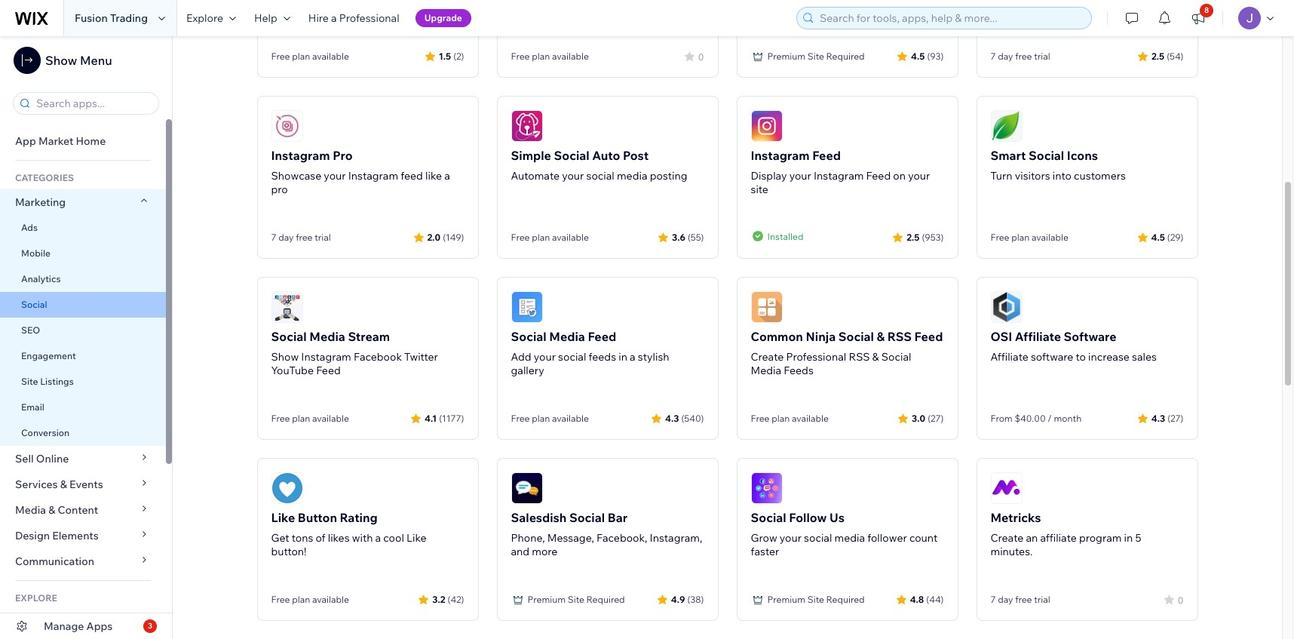 Task type: vqa. For each thing, say whether or not it's contained in the screenshot.
2nd Library from the bottom
no



Task type: locate. For each thing, give the bounding box(es) containing it.
rss
[[888, 329, 912, 344], [849, 350, 870, 364]]

4.3 for osi affiliate software
[[1152, 412, 1166, 424]]

2.5 left (953)
[[907, 231, 920, 243]]

plan for social media feed
[[532, 413, 550, 424]]

1 vertical spatial 7
[[271, 232, 277, 243]]

instagram inside social media stream show instagram facebook twitter youtube feed
[[301, 350, 351, 364]]

0 horizontal spatial show
[[45, 53, 77, 68]]

free plan available for social media stream
[[271, 413, 349, 424]]

button!
[[271, 545, 307, 558]]

create down metricks
[[991, 531, 1024, 545]]

analytics link
[[0, 266, 166, 292]]

professional
[[339, 11, 400, 25], [787, 350, 847, 364]]

facebook
[[354, 350, 402, 364]]

free down automate
[[511, 232, 530, 243]]

(149)
[[443, 231, 464, 243]]

site listings link
[[0, 369, 166, 395]]

free plan available down visitors
[[991, 232, 1069, 243]]

1 vertical spatial professional
[[787, 350, 847, 364]]

smart
[[991, 148, 1027, 163]]

1 horizontal spatial media
[[835, 531, 866, 545]]

7 down minutes.
[[991, 594, 996, 605]]

1 vertical spatial 2.5
[[907, 231, 920, 243]]

software
[[1031, 350, 1074, 364]]

4.3 (540)
[[666, 412, 704, 424]]

engagement
[[21, 350, 76, 361]]

media down post
[[617, 169, 648, 183]]

plan for smart social icons
[[1012, 232, 1030, 243]]

2.5 for 2.5 (54)
[[1152, 50, 1165, 61]]

rating
[[340, 510, 378, 525]]

feed inside social media stream show instagram facebook twitter youtube feed
[[316, 364, 341, 377]]

social inside 'simple social auto post automate your social media posting'
[[587, 169, 615, 183]]

premium site required
[[768, 51, 865, 62], [528, 594, 625, 605], [768, 594, 865, 605]]

day for instagram pro
[[279, 232, 294, 243]]

1 horizontal spatial like
[[407, 531, 427, 545]]

free plan available down youtube in the left of the page
[[271, 413, 349, 424]]

4.3 for social media feed
[[666, 412, 679, 424]]

free down minutes.
[[1016, 594, 1033, 605]]

free plan available down gallery
[[511, 413, 589, 424]]

gallery
[[511, 364, 545, 377]]

auto
[[593, 148, 621, 163]]

social inside sidebar "element"
[[21, 299, 47, 310]]

2.5 for 2.5 (953)
[[907, 231, 920, 243]]

instagram left 'on'
[[814, 169, 864, 183]]

day down minutes.
[[998, 594, 1014, 605]]

0 horizontal spatial rss
[[849, 350, 870, 364]]

follower
[[868, 531, 908, 545]]

instagram down pro
[[348, 169, 399, 183]]

explore
[[186, 11, 223, 25]]

premium
[[768, 51, 806, 62], [528, 594, 566, 605], [768, 594, 806, 605]]

trial for instagram pro
[[315, 232, 331, 243]]

visitors
[[1015, 169, 1051, 183]]

1 horizontal spatial 0
[[1178, 594, 1184, 606]]

affiliate
[[1041, 531, 1077, 545]]

with
[[352, 531, 373, 545]]

social inside social media feed add your social feeds in a stylish gallery
[[558, 350, 587, 364]]

plan for common ninja social & rss feed
[[772, 413, 790, 424]]

site
[[751, 183, 769, 196]]

marketing link
[[0, 189, 166, 215]]

help
[[254, 11, 278, 25]]

1 vertical spatial free
[[296, 232, 313, 243]]

2.5 (54)
[[1152, 50, 1184, 61]]

1 (27) from the left
[[928, 412, 944, 424]]

get
[[271, 531, 289, 545]]

1 vertical spatial in
[[1125, 531, 1134, 545]]

plan down button!
[[292, 594, 310, 605]]

in inside metricks create an affiliate program in 5 minutes.
[[1125, 531, 1134, 545]]

a right like at the left top
[[445, 169, 450, 183]]

1 horizontal spatial 4.5
[[1152, 231, 1166, 243]]

1 vertical spatial 7 day free trial
[[271, 232, 331, 243]]

1 horizontal spatial rss
[[888, 329, 912, 344]]

like right cool
[[407, 531, 427, 545]]

2 vertical spatial 7 day free trial
[[991, 594, 1051, 605]]

0 horizontal spatial media
[[617, 169, 648, 183]]

affiliate up software
[[1015, 329, 1062, 344]]

engagement link
[[0, 343, 166, 369]]

social inside smart social icons turn visitors into customers
[[1029, 148, 1065, 163]]

1 vertical spatial create
[[991, 531, 1024, 545]]

0 vertical spatial rss
[[888, 329, 912, 344]]

affiliate
[[1015, 329, 1062, 344], [991, 350, 1029, 364]]

social media feed logo image
[[511, 291, 543, 323]]

social inside social media stream show instagram facebook twitter youtube feed
[[271, 329, 307, 344]]

0 horizontal spatial 4.5
[[912, 50, 925, 61]]

your inside instagram pro showcase your instagram feed like a pro
[[324, 169, 346, 183]]

mobile
[[21, 247, 51, 259]]

0 vertical spatial create
[[751, 350, 784, 364]]

seo link
[[0, 318, 166, 343]]

upgrade
[[425, 12, 462, 23]]

elements
[[52, 529, 99, 543]]

media & content link
[[0, 497, 166, 523]]

media inside social follow us grow your social media follower count faster
[[835, 531, 866, 545]]

services
[[15, 478, 58, 491]]

like button rating get tons of likes with a cool like button!
[[271, 510, 427, 558]]

7 down the search for tools, apps, help & more... field
[[991, 51, 996, 62]]

free down youtube in the left of the page
[[271, 413, 290, 424]]

site for 4.8
[[808, 594, 825, 605]]

plan for simple social auto post
[[532, 232, 550, 243]]

free down button!
[[271, 594, 290, 605]]

like up get
[[271, 510, 295, 525]]

1 vertical spatial 4.5
[[1152, 231, 1166, 243]]

free plan available for social media feed
[[511, 413, 589, 424]]

and
[[511, 545, 530, 558]]

(540)
[[682, 412, 704, 424]]

2 (27) from the left
[[1168, 412, 1184, 424]]

2 4.3 from the left
[[1152, 412, 1166, 424]]

social down "follow"
[[804, 531, 833, 545]]

1 horizontal spatial professional
[[787, 350, 847, 364]]

free plan available down button!
[[271, 594, 349, 605]]

1 vertical spatial day
[[279, 232, 294, 243]]

show down social media stream logo
[[271, 350, 299, 364]]

1 horizontal spatial create
[[991, 531, 1024, 545]]

media inside common ninja social & rss feed create professional rss & social media feeds
[[751, 364, 782, 377]]

social for social media feed
[[558, 350, 587, 364]]

installed
[[768, 231, 804, 242]]

affiliate down osi
[[991, 350, 1029, 364]]

social down auto
[[587, 169, 615, 183]]

7 day free trial down minutes.
[[991, 594, 1051, 605]]

2.5 left the (54)
[[1152, 50, 1165, 61]]

4.3 down sales
[[1152, 412, 1166, 424]]

plan for social media stream
[[292, 413, 310, 424]]

show left "menu"
[[45, 53, 77, 68]]

program
[[1080, 531, 1122, 545]]

market
[[38, 134, 73, 148]]

media down the us
[[835, 531, 866, 545]]

0 horizontal spatial like
[[271, 510, 295, 525]]

your right 'on'
[[909, 169, 931, 183]]

0 horizontal spatial create
[[751, 350, 784, 364]]

your
[[324, 169, 346, 183], [562, 169, 584, 183], [790, 169, 812, 183], [909, 169, 931, 183], [534, 350, 556, 364], [780, 531, 802, 545]]

0 horizontal spatial in
[[619, 350, 628, 364]]

plan down 'feeds'
[[772, 413, 790, 424]]

4.5 (93)
[[912, 50, 944, 61]]

3.2 (42)
[[433, 593, 464, 605]]

your inside social follow us grow your social media follower count faster
[[780, 531, 802, 545]]

plan
[[292, 51, 310, 62], [532, 51, 550, 62], [532, 232, 550, 243], [1012, 232, 1030, 243], [292, 413, 310, 424], [532, 413, 550, 424], [772, 413, 790, 424], [292, 594, 310, 605]]

1 vertical spatial trial
[[315, 232, 331, 243]]

day down the search for tools, apps, help & more... field
[[998, 51, 1014, 62]]

your right grow
[[780, 531, 802, 545]]

in left the 5
[[1125, 531, 1134, 545]]

instagram feed logo image
[[751, 110, 783, 142]]

1 vertical spatial social
[[558, 350, 587, 364]]

professional inside common ninja social & rss feed create professional rss & social media feeds
[[787, 350, 847, 364]]

1 horizontal spatial 2.5
[[1152, 50, 1165, 61]]

required for salesdish social bar
[[587, 594, 625, 605]]

free for simple social auto post
[[511, 232, 530, 243]]

your right automate
[[562, 169, 584, 183]]

1 horizontal spatial (27)
[[1168, 412, 1184, 424]]

Search for tools, apps, help & more... field
[[816, 8, 1087, 29]]

instagram,
[[650, 531, 703, 545]]

professional right hire
[[339, 11, 400, 25]]

2 vertical spatial trial
[[1035, 594, 1051, 605]]

social left feeds
[[558, 350, 587, 364]]

0 horizontal spatial 0
[[699, 51, 704, 62]]

trial for metricks
[[1035, 594, 1051, 605]]

0 vertical spatial 2.5
[[1152, 50, 1165, 61]]

showcase
[[271, 169, 322, 183]]

0 vertical spatial 0
[[699, 51, 704, 62]]

media
[[310, 329, 345, 344], [550, 329, 585, 344], [751, 364, 782, 377], [15, 503, 46, 517]]

professional down ninja at the bottom of the page
[[787, 350, 847, 364]]

home
[[76, 134, 106, 148]]

0 vertical spatial show
[[45, 53, 77, 68]]

a inside social media feed add your social feeds in a stylish gallery
[[630, 350, 636, 364]]

email link
[[0, 395, 166, 420]]

count
[[910, 531, 938, 545]]

free down help button
[[271, 51, 290, 62]]

$40.00
[[1015, 413, 1046, 424]]

a right hire
[[331, 11, 337, 25]]

0 vertical spatial professional
[[339, 11, 400, 25]]

in right feeds
[[619, 350, 628, 364]]

free up smart social icons logo
[[1016, 51, 1033, 62]]

2 vertical spatial 7
[[991, 594, 996, 605]]

free right (540) on the bottom of the page
[[751, 413, 770, 424]]

2 vertical spatial social
[[804, 531, 833, 545]]

7 down pro
[[271, 232, 277, 243]]

your down pro
[[324, 169, 346, 183]]

1 vertical spatial media
[[835, 531, 866, 545]]

posting
[[650, 169, 688, 183]]

premium down more
[[528, 594, 566, 605]]

simple
[[511, 148, 552, 163]]

7 day free trial up smart social icons logo
[[991, 51, 1051, 62]]

4.9
[[671, 593, 685, 605]]

create inside common ninja social & rss feed create professional rss & social media feeds
[[751, 350, 784, 364]]

trial
[[1035, 51, 1051, 62], [315, 232, 331, 243], [1035, 594, 1051, 605]]

1 horizontal spatial show
[[271, 350, 299, 364]]

services & events link
[[0, 472, 166, 497]]

month
[[1054, 413, 1082, 424]]

a inside hire a professional link
[[331, 11, 337, 25]]

instagram for stream
[[301, 350, 351, 364]]

free plan available down automate
[[511, 232, 589, 243]]

5
[[1136, 531, 1142, 545]]

media & content
[[15, 503, 98, 517]]

free down "showcase"
[[296, 232, 313, 243]]

site inside 'link'
[[21, 376, 38, 387]]

0 vertical spatial like
[[271, 510, 295, 525]]

a left stylish
[[630, 350, 636, 364]]

feed inside common ninja social & rss feed create professional rss & social media feeds
[[915, 329, 943, 344]]

media
[[617, 169, 648, 183], [835, 531, 866, 545]]

1 vertical spatial show
[[271, 350, 299, 364]]

0 vertical spatial in
[[619, 350, 628, 364]]

7 for instagram pro
[[271, 232, 277, 243]]

premium up instagram feed logo
[[768, 51, 806, 62]]

4.5 (29)
[[1152, 231, 1184, 243]]

create down the 'common'
[[751, 350, 784, 364]]

common ninja social & rss feed create professional rss & social media feeds
[[751, 329, 943, 377]]

free down gallery
[[511, 413, 530, 424]]

social media stream logo image
[[271, 291, 303, 323]]

instagram for showcase
[[348, 169, 399, 183]]

free for smart social icons
[[991, 232, 1010, 243]]

0 vertical spatial trial
[[1035, 51, 1051, 62]]

4.5 left (29)
[[1152, 231, 1166, 243]]

your right display
[[790, 169, 812, 183]]

0 horizontal spatial (27)
[[928, 412, 944, 424]]

plan down gallery
[[532, 413, 550, 424]]

4.3 (27)
[[1152, 412, 1184, 424]]

to
[[1076, 350, 1086, 364]]

free plan available for like button rating
[[271, 594, 349, 605]]

0 horizontal spatial 4.3
[[666, 412, 679, 424]]

feed
[[401, 169, 423, 183]]

plan down youtube in the left of the page
[[292, 413, 310, 424]]

a inside like button rating get tons of likes with a cool like button!
[[375, 531, 381, 545]]

on
[[894, 169, 906, 183]]

0 vertical spatial 4.5
[[912, 50, 925, 61]]

1.5 (2)
[[439, 50, 464, 61]]

1 vertical spatial rss
[[849, 350, 870, 364]]

site for 4.9
[[568, 594, 585, 605]]

of
[[316, 531, 326, 545]]

free plan available
[[271, 51, 349, 62], [511, 51, 589, 62], [511, 232, 589, 243], [991, 232, 1069, 243], [271, 413, 349, 424], [511, 413, 589, 424], [751, 413, 829, 424], [271, 594, 349, 605]]

2.5
[[1152, 50, 1165, 61], [907, 231, 920, 243]]

premium down "faster"
[[768, 594, 806, 605]]

day down pro
[[279, 232, 294, 243]]

3.6
[[672, 231, 686, 243]]

plan down hire
[[292, 51, 310, 62]]

analytics
[[21, 273, 61, 284]]

4.5 left (93)
[[912, 50, 925, 61]]

day
[[998, 51, 1014, 62], [279, 232, 294, 243], [998, 594, 1014, 605]]

feed inside social media feed add your social feeds in a stylish gallery
[[588, 329, 617, 344]]

free plan available down 'feeds'
[[751, 413, 829, 424]]

services & events
[[15, 478, 103, 491]]

plan down automate
[[532, 232, 550, 243]]

2 vertical spatial day
[[998, 594, 1014, 605]]

free
[[271, 51, 290, 62], [511, 51, 530, 62], [511, 232, 530, 243], [991, 232, 1010, 243], [271, 413, 290, 424], [511, 413, 530, 424], [751, 413, 770, 424], [271, 594, 290, 605]]

1 horizontal spatial 4.3
[[1152, 412, 1166, 424]]

1 vertical spatial 0
[[1178, 594, 1184, 606]]

0
[[699, 51, 704, 62], [1178, 594, 1184, 606]]

plan down visitors
[[1012, 232, 1030, 243]]

your right add on the bottom left of the page
[[534, 350, 556, 364]]

1 horizontal spatial in
[[1125, 531, 1134, 545]]

4.3 left (540) on the bottom of the page
[[666, 412, 679, 424]]

listings
[[40, 376, 74, 387]]

follow
[[789, 510, 827, 525]]

0 horizontal spatial 2.5
[[907, 231, 920, 243]]

free down turn
[[991, 232, 1010, 243]]

1 4.3 from the left
[[666, 412, 679, 424]]

0 vertical spatial media
[[617, 169, 648, 183]]

2 vertical spatial free
[[1016, 594, 1033, 605]]

social inside social follow us grow your social media follower count faster
[[804, 531, 833, 545]]

media inside 'simple social auto post automate your social media posting'
[[617, 169, 648, 183]]

(953)
[[922, 231, 944, 243]]

(44)
[[927, 593, 944, 605]]

free plan available for simple social auto post
[[511, 232, 589, 243]]

0 vertical spatial social
[[587, 169, 615, 183]]

7 day free trial down pro
[[271, 232, 331, 243]]

social
[[554, 148, 590, 163], [1029, 148, 1065, 163], [21, 299, 47, 310], [271, 329, 307, 344], [511, 329, 547, 344], [839, 329, 874, 344], [882, 350, 912, 364], [570, 510, 605, 525], [751, 510, 787, 525]]

site for 4.5
[[808, 51, 825, 62]]

explore
[[15, 592, 57, 604]]

a inside instagram pro showcase your instagram feed like a pro
[[445, 169, 450, 183]]

free
[[1016, 51, 1033, 62], [296, 232, 313, 243], [1016, 594, 1033, 605]]

a left cool
[[375, 531, 381, 545]]

instagram down the stream
[[301, 350, 351, 364]]

(29)
[[1168, 231, 1184, 243]]



Task type: describe. For each thing, give the bounding box(es) containing it.
from $40.00 / month
[[991, 413, 1082, 424]]

common ninja social & rss feed logo image
[[751, 291, 783, 323]]

media inside sidebar "element"
[[15, 503, 46, 517]]

add
[[511, 350, 532, 364]]

premium site required for social follow us
[[768, 594, 865, 605]]

free right (2)
[[511, 51, 530, 62]]

manage apps
[[44, 619, 113, 633]]

social link
[[0, 292, 166, 318]]

osi affiliate software affiliate software to increase sales
[[991, 329, 1157, 364]]

0 horizontal spatial professional
[[339, 11, 400, 25]]

Search apps... field
[[32, 93, 154, 114]]

4.5 for 4.5 (29)
[[1152, 231, 1166, 243]]

0 vertical spatial 7
[[991, 51, 996, 62]]

plan up simple social auto post logo
[[532, 51, 550, 62]]

us
[[830, 510, 845, 525]]

free plan available down hire
[[271, 51, 349, 62]]

simple social auto post logo image
[[511, 110, 543, 142]]

social inside social media feed add your social feeds in a stylish gallery
[[511, 329, 547, 344]]

twitter
[[405, 350, 438, 364]]

free for like button rating
[[271, 594, 290, 605]]

an
[[1027, 531, 1039, 545]]

like button rating logo image
[[271, 472, 303, 504]]

salesdish
[[511, 510, 567, 525]]

2.0
[[427, 231, 441, 243]]

menu
[[80, 53, 112, 68]]

facebook,
[[597, 531, 648, 545]]

marketing
[[15, 195, 66, 209]]

7 day free trial for instagram pro
[[271, 232, 331, 243]]

sidebar element
[[0, 36, 173, 639]]

8
[[1205, 5, 1210, 15]]

available for social media feed
[[552, 413, 589, 424]]

sell online link
[[0, 446, 166, 472]]

(27) for osi affiliate software
[[1168, 412, 1184, 424]]

(2)
[[454, 50, 464, 61]]

fusion trading
[[75, 11, 148, 25]]

instagram up display
[[751, 148, 810, 163]]

4.5 for 4.5 (93)
[[912, 50, 925, 61]]

increase
[[1089, 350, 1130, 364]]

available for smart social icons
[[1032, 232, 1069, 243]]

show inside social media stream show instagram facebook twitter youtube feed
[[271, 350, 299, 364]]

help button
[[245, 0, 299, 36]]

design elements link
[[0, 523, 166, 549]]

design
[[15, 529, 50, 543]]

social for social follow us
[[804, 531, 833, 545]]

0 vertical spatial free
[[1016, 51, 1033, 62]]

(1177)
[[439, 412, 464, 424]]

free plan available for smart social icons
[[991, 232, 1069, 243]]

your inside 'simple social auto post automate your social media posting'
[[562, 169, 584, 183]]

smart social icons logo image
[[991, 110, 1023, 142]]

free for social media feed
[[511, 413, 530, 424]]

media inside social media feed add your social feeds in a stylish gallery
[[550, 329, 585, 344]]

free plan available for common ninja social & rss feed
[[751, 413, 829, 424]]

icons
[[1068, 148, 1099, 163]]

instagram pro logo image
[[271, 110, 303, 142]]

1 vertical spatial like
[[407, 531, 427, 545]]

ninja
[[806, 329, 836, 344]]

/
[[1048, 413, 1052, 424]]

social follow us logo image
[[751, 472, 783, 504]]

conversion link
[[0, 420, 166, 446]]

sales
[[1133, 350, 1157, 364]]

osi affiliate software logo image
[[991, 291, 1023, 323]]

available for simple social auto post
[[552, 232, 589, 243]]

design elements
[[15, 529, 99, 543]]

show menu
[[45, 53, 112, 68]]

free for common ninja social & rss feed
[[751, 413, 770, 424]]

social inside salesdish social bar phone, message, facebook, instagram, and more
[[570, 510, 605, 525]]

your inside social media feed add your social feeds in a stylish gallery
[[534, 350, 556, 364]]

social inside 'simple social auto post automate your social media posting'
[[554, 148, 590, 163]]

customers
[[1075, 169, 1127, 183]]

premium for salesdish social bar
[[528, 594, 566, 605]]

app market home link
[[0, 128, 166, 154]]

2.0 (149)
[[427, 231, 464, 243]]

social inside social follow us grow your social media follower count faster
[[751, 510, 787, 525]]

social media feed add your social feeds in a stylish gallery
[[511, 329, 670, 377]]

(93)
[[928, 50, 944, 61]]

message,
[[548, 531, 594, 545]]

salesdish social bar logo image
[[511, 472, 543, 504]]

turn
[[991, 169, 1013, 183]]

bar
[[608, 510, 628, 525]]

premium site required for salesdish social bar
[[528, 594, 625, 605]]

3.6 (55)
[[672, 231, 704, 243]]

button
[[298, 510, 337, 525]]

3.0
[[912, 412, 926, 424]]

0 vertical spatial day
[[998, 51, 1014, 62]]

metricks logo image
[[991, 472, 1023, 504]]

available for social media stream
[[312, 413, 349, 424]]

communication link
[[0, 549, 166, 574]]

4.8 (44)
[[911, 593, 944, 605]]

show inside button
[[45, 53, 77, 68]]

free for metricks
[[1016, 594, 1033, 605]]

feeds
[[589, 350, 617, 364]]

0 for free plan available
[[699, 51, 704, 62]]

0 vertical spatial affiliate
[[1015, 329, 1062, 344]]

premium for social follow us
[[768, 594, 806, 605]]

hire
[[308, 11, 329, 25]]

app
[[15, 134, 36, 148]]

7 for metricks
[[991, 594, 996, 605]]

osi
[[991, 329, 1013, 344]]

4.8
[[911, 593, 925, 605]]

in inside social media feed add your social feeds in a stylish gallery
[[619, 350, 628, 364]]

free for instagram pro
[[296, 232, 313, 243]]

7 day free trial for metricks
[[991, 594, 1051, 605]]

day for metricks
[[998, 594, 1014, 605]]

seo
[[21, 324, 40, 336]]

mobile link
[[0, 241, 166, 266]]

instagram for display
[[814, 169, 864, 183]]

common
[[751, 329, 804, 344]]

sell online
[[15, 452, 69, 466]]

2.5 (953)
[[907, 231, 944, 243]]

social media stream show instagram facebook twitter youtube feed
[[271, 329, 438, 377]]

1.5
[[439, 50, 451, 61]]

(27) for common ninja social & rss feed
[[928, 412, 944, 424]]

0 for 7 day free trial
[[1178, 594, 1184, 606]]

8 button
[[1182, 0, 1216, 36]]

automate
[[511, 169, 560, 183]]

available for like button rating
[[312, 594, 349, 605]]

free for social media stream
[[271, 413, 290, 424]]

online
[[36, 452, 69, 466]]

1 vertical spatial affiliate
[[991, 350, 1029, 364]]

0 vertical spatial 7 day free trial
[[991, 51, 1051, 62]]

free plan available up simple social auto post logo
[[511, 51, 589, 62]]

apps
[[86, 619, 113, 633]]

show menu button
[[14, 47, 112, 74]]

social follow us grow your social media follower count faster
[[751, 510, 938, 558]]

available for common ninja social & rss feed
[[792, 413, 829, 424]]

required for social follow us
[[827, 594, 865, 605]]

instagram pro showcase your instagram feed like a pro
[[271, 148, 450, 196]]

create inside metricks create an affiliate program in 5 minutes.
[[991, 531, 1024, 545]]

instagram up "showcase"
[[271, 148, 330, 163]]

minutes.
[[991, 545, 1033, 558]]

(55)
[[688, 231, 704, 243]]

media inside social media stream show instagram facebook twitter youtube feed
[[310, 329, 345, 344]]

4.9 (38)
[[671, 593, 704, 605]]

likes
[[328, 531, 350, 545]]

plan for like button rating
[[292, 594, 310, 605]]

(38)
[[688, 593, 704, 605]]

site listings
[[21, 376, 74, 387]]

3.2
[[433, 593, 446, 605]]

categories
[[15, 172, 74, 183]]

software
[[1064, 329, 1117, 344]]



